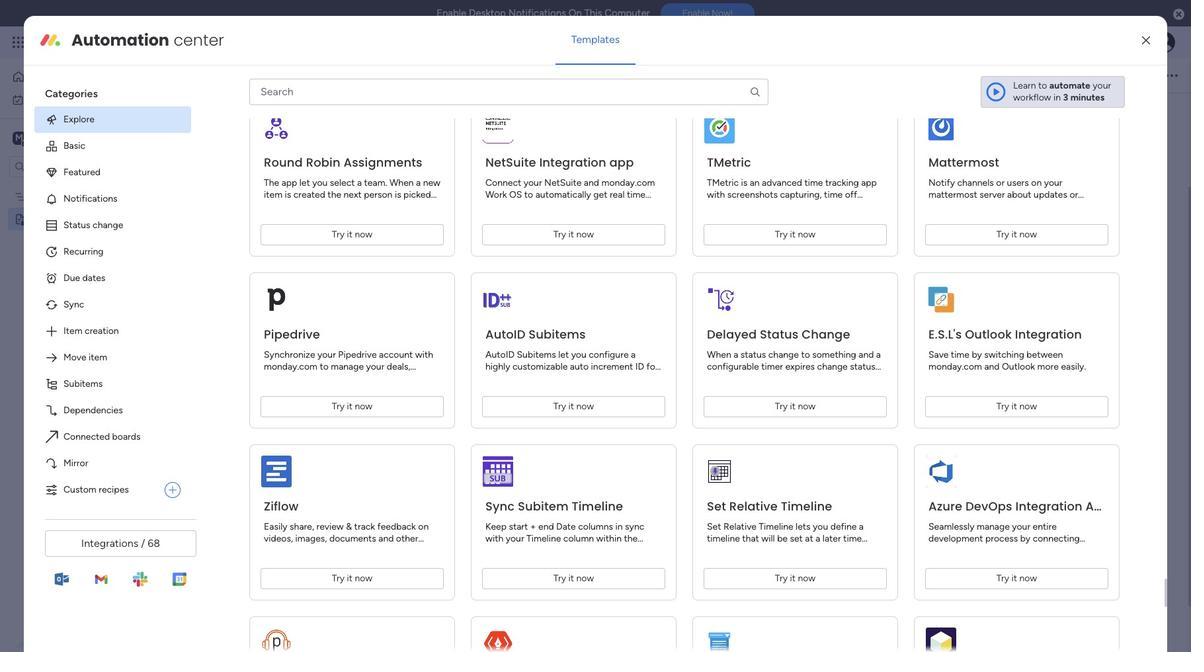 Task type: vqa. For each thing, say whether or not it's contained in the screenshot.
Gmail to the middle
no



Task type: describe. For each thing, give the bounding box(es) containing it.
0 vertical spatial notifications
[[508, 7, 566, 19]]

highly
[[486, 361, 510, 372]]

1 horizontal spatial pipedrive
[[338, 349, 377, 360]]

1 horizontal spatial upcoming
[[484, 360, 546, 376]]

featured option
[[34, 159, 191, 186]]

enable now!
[[682, 8, 733, 19]]

sync
[[625, 521, 645, 532]]

2 azure from the top
[[929, 545, 953, 556]]

it for round
[[347, 228, 353, 240]]

private board image
[[14, 213, 26, 225]]

connected boards option
[[34, 424, 191, 450]]

try it now button for robin
[[261, 224, 444, 245]]

a right something
[[876, 349, 881, 360]]

due
[[64, 272, 80, 284]]

monday.com inside e.s.l's outlook integration save time by switching between monday.com and outlook more easily.
[[929, 361, 982, 372]]

subitems inside sync subitem timeline keep start + end date columns in sync with your timeline column within the subitems (or visa versa).
[[486, 545, 523, 556]]

autoid subitems autoid subitems let you configure a highly customizable auto increment id for subitems
[[486, 326, 659, 384]]

try for sync
[[554, 572, 566, 584]]

status inside delayed status change when a status change to something and a configurable timer expires change status to something.
[[760, 326, 799, 342]]

integrations / 68 button
[[45, 530, 196, 557]]

dependencies option
[[34, 397, 191, 424]]

try it now button for subitem
[[482, 568, 665, 589]]

enable now! button
[[661, 3, 755, 23]]

1 horizontal spatial ✨ priorities for the week
[[466, 292, 615, 308]]

1 set from the top
[[707, 498, 726, 514]]

changes
[[957, 201, 991, 212]]

auto
[[570, 361, 589, 372]]

explore option
[[34, 106, 191, 133]]

finish these notes
[[501, 250, 585, 263]]

try it now button for notify
[[925, 224, 1109, 245]]

presentations
[[529, 318, 594, 330]]

creative
[[264, 545, 297, 556]]

your up activities
[[318, 349, 336, 360]]

os inside netsuite integration app connect your netsuite and monday.com work os to automatically get real time data visibility
[[509, 189, 522, 200]]

move
[[64, 352, 86, 363]]

0 horizontal spatial pipedrive
[[264, 326, 320, 342]]

columns
[[578, 521, 613, 532]]

from
[[264, 201, 284, 212]]

enable desktop notifications on this computer
[[437, 7, 650, 19]]

a right define
[[859, 521, 864, 532]]

undo ⌘+z image
[[250, 69, 262, 81]]

work for monday
[[107, 34, 131, 50]]

to down configurable
[[707, 373, 716, 384]]

0 horizontal spatial 📋
[[200, 183, 212, 194]]

try for autoid
[[554, 400, 566, 412]]

you inside the autoid subitems autoid subitems let you configure a highly customizable auto increment id for subitems
[[571, 349, 587, 360]]

will
[[762, 533, 775, 544]]

workspace image
[[13, 131, 26, 145]]

a inside the autoid subitems autoid subitems let you configure a highly customizable auto increment id for subitems
[[631, 349, 636, 360]]

now for review
[[355, 572, 373, 584]]

it for mattermost
[[1012, 228, 1017, 240]]

try it now for subitem
[[554, 572, 594, 584]]

netsuite integration app connect your netsuite and monday.com work os to automatically get real time data visibility
[[486, 154, 655, 212]]

1 vertical spatial for
[[540, 292, 557, 308]]

try for netsuite
[[554, 228, 566, 240]]

app
[[1086, 498, 1111, 514]]

mirror
[[64, 458, 88, 469]]

connect
[[486, 177, 521, 188]]

kendall parks image
[[1154, 32, 1175, 53]]

try inside pipedrive synchronize your pipedrive account with monday.com to manage your deals, contacts and activities and convert them into workflows. try it now
[[332, 400, 345, 412]]

list box containing marketing plan
[[0, 183, 169, 409]]

a up configurable
[[734, 349, 738, 360]]

Search for a column type search field
[[249, 79, 769, 105]]

layout image
[[455, 69, 467, 81]]

it for azure
[[1012, 572, 1017, 584]]

0 vertical spatial outlook
[[965, 326, 1012, 342]]

in inside your workflow in
[[1054, 92, 1061, 103]]

seamlessly
[[929, 521, 975, 532]]

manage inside 'azure devops integration app seamlessly manage your entire development process by connecting azure devops and monday.com work os'
[[977, 521, 1010, 532]]

try it now for relative
[[775, 572, 816, 584]]

1 horizontal spatial tasks
[[549, 360, 580, 376]]

try for round
[[332, 228, 345, 240]]

billing
[[779, 201, 803, 212]]

os inside 'azure devops integration app seamlessly manage your entire development process by connecting azure devops and monday.com work os'
[[1088, 545, 1101, 556]]

status inside option
[[64, 220, 90, 231]]

set
[[790, 533, 803, 544]]

images,
[[295, 533, 327, 544]]

when inside round robin assignments the app let you select a team. when a new item is created the next person is picked from this team.
[[390, 177, 414, 188]]

track
[[354, 521, 375, 532]]

try for set
[[775, 572, 788, 584]]

it for autoid
[[569, 400, 574, 412]]

mattermost notify channels or users on your mattermost server about updates or status changes on your board
[[929, 154, 1078, 212]]

try for azure
[[997, 572, 1009, 584]]

notify
[[929, 177, 955, 188]]

mirror option
[[34, 450, 191, 477]]

1 horizontal spatial team.
[[364, 177, 387, 188]]

0 horizontal spatial netsuite
[[486, 154, 536, 170]]

dependencies
[[64, 405, 123, 416]]

slide
[[534, 411, 555, 424]]

change
[[802, 326, 850, 342]]

your inside your workflow in
[[1093, 80, 1111, 91]]

time inside netsuite integration app connect your netsuite and monday.com work os to automatically get real time data visibility
[[627, 189, 646, 200]]

try for e.s.l's
[[997, 400, 1009, 412]]

now for or
[[1020, 228, 1037, 240]]

2 horizontal spatial change
[[817, 361, 848, 372]]

1 vertical spatial status
[[741, 349, 766, 360]]

create
[[501, 411, 531, 424]]

1 vertical spatial relative
[[724, 521, 757, 532]]

try it now for devops
[[997, 572, 1037, 584]]

now inside pipedrive synchronize your pipedrive account with monday.com to manage your deals, contacts and activities and convert them into workflows. try it now
[[355, 400, 373, 412]]

0 vertical spatial subitems
[[529, 326, 586, 342]]

advanced
[[762, 177, 802, 188]]

it for e.s.l's
[[1012, 400, 1017, 412]]

try it now for robin
[[332, 228, 373, 240]]

something
[[812, 349, 857, 360]]

and inside e.s.l's outlook integration save time by switching between monday.com and outlook more easily.
[[985, 361, 1000, 372]]

deck
[[558, 411, 581, 424]]

board activity image
[[1009, 67, 1025, 83]]

it inside pipedrive synchronize your pipedrive account with monday.com to manage your deals, contacts and activities and convert them into workflows. try it now
[[347, 400, 353, 412]]

when inside delayed status change when a status change to something and a configurable timer expires change status to something.
[[707, 349, 731, 360]]

status change
[[64, 220, 123, 231]]

try it now button for subitems
[[482, 396, 665, 417]]

help button
[[1079, 615, 1125, 636]]

1 .
[[484, 141, 491, 153]]

define
[[831, 521, 857, 532]]

delayed status change when a status change to something and a configurable timer expires change status to something.
[[707, 326, 881, 384]]

data
[[486, 201, 504, 212]]

these
[[529, 250, 555, 263]]

triggered)
[[735, 545, 777, 556]]

timeline down "end"
[[527, 533, 561, 544]]

1 vertical spatial team.
[[303, 201, 326, 212]]

try it now button for devops
[[925, 568, 1109, 589]]

and up the workflows.
[[303, 373, 318, 384]]

by inside e.s.l's outlook integration save time by switching between monday.com and outlook more easily.
[[972, 349, 982, 360]]

try it now button for synchronize
[[261, 396, 444, 417]]

search image
[[749, 86, 761, 98]]

minutes
[[1071, 92, 1105, 103]]

server
[[980, 189, 1005, 200]]

subitem
[[518, 498, 569, 514]]

by inside 'azure devops integration app seamlessly manage your entire development process by connecting azure devops and monday.com work os'
[[1021, 533, 1031, 544]]

computer
[[605, 7, 650, 19]]

a up picked
[[416, 177, 421, 188]]

time up capturing,
[[805, 177, 823, 188]]

versa).
[[558, 545, 585, 556]]

my
[[29, 94, 42, 105]]

manage inside pipedrive synchronize your pipedrive account with monday.com to manage your deals, contacts and activities and convert them into workflows. try it now
[[331, 361, 364, 372]]

start
[[509, 521, 528, 532]]

subitems option
[[34, 371, 191, 397]]

keep
[[486, 521, 507, 532]]

lottie animation element
[[0, 519, 169, 652]]

and inside ziflow easily share, review & track feedback on videos, images, documents and other creative assets.
[[379, 533, 394, 544]]

now for set
[[798, 572, 816, 584]]

work for my
[[44, 94, 64, 105]]

time inside set relative timeline set relative timeline lets you define a timeline that will be set at a later time (when triggered)
[[843, 533, 862, 544]]

a up the next
[[357, 177, 362, 188]]

basic option
[[34, 133, 191, 159]]

now for subitems
[[576, 400, 594, 412]]

1 horizontal spatial ✨
[[466, 292, 481, 308]]

integration for set relative timeline
[[1016, 498, 1083, 514]]

monday.com inside 'azure devops integration app seamlessly manage your entire development process by connecting azure devops and monday.com work os'
[[1008, 545, 1062, 556]]

finish for finish report
[[501, 433, 526, 445]]

picked
[[404, 189, 431, 200]]

the up presentations
[[560, 292, 580, 308]]

to inside netsuite integration app connect your netsuite and monday.com work os to automatically get real time data visibility
[[524, 189, 533, 200]]

0 horizontal spatial ✨ priorities for the week
[[200, 162, 308, 173]]

to inside pipedrive synchronize your pipedrive account with monday.com to manage your deals, contacts and activities and convert them into workflows. try it now
[[320, 361, 329, 372]]

1
[[484, 141, 489, 153]]

select
[[330, 177, 355, 188]]

2 horizontal spatial on
[[1031, 177, 1042, 188]]

move item
[[64, 352, 107, 363]]

0 horizontal spatial week
[[285, 162, 308, 173]]

synchronize
[[264, 349, 315, 360]]

1 vertical spatial 📋
[[466, 360, 481, 376]]

try it now button for outlook
[[925, 396, 1109, 417]]

assignments
[[344, 154, 423, 170]]

try it now for notify
[[997, 228, 1037, 240]]

let inside the autoid subitems autoid subitems let you configure a highly customizable auto increment id for subitems
[[558, 349, 569, 360]]

workspace
[[56, 131, 108, 144]]

easily.
[[1061, 361, 1086, 372]]

1 vertical spatial on
[[994, 201, 1004, 212]]

text
[[360, 69, 376, 81]]

dapulse close image
[[1174, 8, 1185, 21]]

deals,
[[387, 361, 411, 372]]

workflow
[[1013, 92, 1052, 103]]

and inside 'azure devops integration app seamlessly manage your entire development process by connecting azure devops and monday.com work os'
[[991, 545, 1006, 556]]

time up invoicing
[[824, 189, 843, 200]]

expires
[[786, 361, 815, 372]]

1 horizontal spatial is
[[395, 189, 401, 200]]

0 vertical spatial upcoming
[[214, 183, 258, 194]]

easily
[[264, 521, 288, 532]]

off
[[845, 189, 857, 200]]

try it now button for relative
[[704, 568, 887, 589]]

try for mattermost
[[997, 228, 1009, 240]]

try it now button for easily
[[261, 568, 444, 589]]

try for tmetric
[[775, 228, 788, 240]]

notes
[[31, 213, 56, 225]]

now for save
[[1020, 400, 1037, 412]]

integrations
[[81, 537, 138, 550]]

app inside tmetric tmetric is an advanced time tracking app with screenshots capturing, time off calendar, payroll, billing & invoicing
[[861, 177, 877, 188]]

your inside netsuite integration app connect your netsuite and monday.com work os to automatically get real time data visibility
[[524, 177, 542, 188]]

now for app
[[1020, 572, 1037, 584]]

it for sync
[[569, 572, 574, 584]]

let inside round robin assignments the app let you select a team. when a new item is created the next person is picked from this team.
[[300, 177, 310, 188]]

finish report
[[501, 433, 558, 445]]

try for ziflow
[[332, 572, 345, 584]]

featured
[[64, 167, 101, 178]]

timeline up the "be"
[[759, 521, 794, 532]]

customizable
[[513, 361, 568, 372]]

monday work management
[[59, 34, 206, 50]]

recurring option
[[34, 239, 191, 265]]

0 horizontal spatial priorities
[[214, 162, 252, 173]]

subitems inside the autoid subitems autoid subitems let you configure a highly customizable auto increment id for subitems
[[486, 373, 523, 384]]

1 vertical spatial 📋 upcoming tasks
[[466, 360, 580, 376]]

and inside netsuite integration app connect your netsuite and monday.com work os to automatically get real time data visibility
[[584, 177, 599, 188]]

payroll,
[[747, 201, 776, 212]]

on inside ziflow easily share, review & track feedback on videos, images, documents and other creative assets.
[[418, 521, 429, 532]]

timeline up lets
[[781, 498, 832, 514]]

& inside ziflow easily share, review & track feedback on videos, images, documents and other creative assets.
[[346, 521, 352, 532]]

between
[[1027, 349, 1063, 360]]

enable for enable desktop notifications on this computer
[[437, 7, 467, 19]]

convert
[[378, 373, 409, 384]]

2 set from the top
[[707, 521, 721, 532]]

desktop
[[469, 7, 506, 19]]

a right "at"
[[816, 533, 820, 544]]

0 horizontal spatial 📋 upcoming tasks
[[200, 183, 282, 194]]

capturing,
[[780, 189, 822, 200]]

them
[[412, 373, 433, 384]]

it for ziflow
[[347, 572, 353, 584]]

center
[[174, 29, 224, 51]]

contacts
[[264, 373, 301, 384]]

your down about
[[1007, 201, 1025, 212]]

change inside option
[[93, 220, 123, 231]]

mattermost
[[929, 189, 978, 200]]

be
[[777, 533, 788, 544]]

3
[[1063, 92, 1069, 103]]

timeline up columns
[[572, 498, 623, 514]]



Task type: locate. For each thing, give the bounding box(es) containing it.
is inside tmetric tmetric is an advanced time tracking app with screenshots capturing, time off calendar, payroll, billing & invoicing
[[741, 177, 748, 188]]

a
[[357, 177, 362, 188], [416, 177, 421, 188], [631, 349, 636, 360], [734, 349, 738, 360], [876, 349, 881, 360], [859, 521, 864, 532], [816, 533, 820, 544]]

now down activities
[[355, 400, 373, 412]]

normal
[[327, 69, 357, 81]]

try it now button down auto
[[482, 396, 665, 417]]

notifications inside "option"
[[64, 193, 117, 204]]

numbered list image
[[508, 69, 520, 81]]

on up other
[[418, 521, 429, 532]]

0 vertical spatial 📋
[[200, 183, 212, 194]]

users
[[1007, 177, 1029, 188]]

work up data at the left of page
[[486, 189, 507, 200]]

0 vertical spatial status
[[929, 201, 954, 212]]

2 vertical spatial status
[[850, 361, 876, 372]]

style button
[[557, 64, 590, 87]]

for up finish presentations
[[540, 292, 557, 308]]

work inside 'azure devops integration app seamlessly manage your entire development process by connecting azure devops and monday.com work os'
[[1064, 545, 1086, 556]]

by right the process
[[1021, 533, 1031, 544]]

sync inside sync subitem timeline keep start + end date columns in sync with your timeline column within the subitems (or visa versa).
[[486, 498, 515, 514]]

and inside delayed status change when a status change to something and a configurable timer expires change status to something.
[[859, 349, 874, 360]]

now down auto
[[576, 400, 594, 412]]

try it now down versa).
[[554, 572, 594, 584]]

(when
[[707, 545, 733, 556]]

.
[[489, 141, 491, 153]]

workflows.
[[282, 385, 327, 396]]

automate
[[1050, 80, 1091, 91]]

try it now button for integration
[[482, 224, 665, 245]]

try it now down billing
[[775, 228, 816, 240]]

round robin assignments the app let you select a team. when a new item is created the next person is picked from this team.
[[264, 154, 441, 212]]

board
[[1027, 201, 1051, 212]]

0 vertical spatial set
[[707, 498, 726, 514]]

in left '3'
[[1054, 92, 1061, 103]]

with inside pipedrive synchronize your pipedrive account with monday.com to manage your deals, contacts and activities and convert them into workflows. try it now
[[415, 349, 433, 360]]

invoicing
[[814, 201, 851, 212]]

tmetric up calendar,
[[707, 177, 739, 188]]

is left picked
[[395, 189, 401, 200]]

automation
[[71, 29, 169, 51]]

0 vertical spatial tasks
[[260, 183, 282, 194]]

try it now
[[332, 228, 373, 240], [554, 228, 594, 240], [775, 228, 816, 240], [997, 228, 1037, 240], [554, 400, 594, 412], [775, 400, 816, 412], [997, 400, 1037, 412], [332, 572, 373, 584], [554, 572, 594, 584], [775, 572, 816, 584], [997, 572, 1037, 584]]

home image
[[12, 70, 25, 83]]

connecting
[[1033, 533, 1080, 544]]

your inside 'azure devops integration app seamlessly manage your entire development process by connecting azure devops and monday.com work os'
[[1012, 521, 1031, 532]]

0 horizontal spatial you
[[312, 177, 328, 188]]

time inside e.s.l's outlook integration save time by switching between monday.com and outlook more easily.
[[951, 349, 970, 360]]

0 vertical spatial work
[[486, 189, 507, 200]]

and up get
[[584, 177, 599, 188]]

documents
[[329, 533, 376, 544]]

categories list box
[[34, 76, 202, 503]]

custom
[[64, 484, 96, 495]]

see plans image
[[219, 34, 231, 50]]

0 horizontal spatial notifications
[[64, 193, 117, 204]]

with up calendar,
[[707, 189, 725, 200]]

2 vertical spatial finish
[[501, 433, 526, 445]]

0 horizontal spatial let
[[300, 177, 310, 188]]

item
[[64, 325, 82, 337]]

now down connecting at the bottom of page
[[1020, 572, 1037, 584]]

entire
[[1033, 521, 1057, 532]]

app
[[610, 154, 634, 170], [282, 177, 297, 188], [861, 177, 877, 188]]

0 vertical spatial pipedrive
[[264, 326, 320, 342]]

0 vertical spatial relative
[[729, 498, 778, 514]]

and left convert
[[360, 373, 375, 384]]

try it now button down versa).
[[482, 568, 665, 589]]

item inside 'option'
[[89, 352, 107, 363]]

it down the process
[[1012, 572, 1017, 584]]

sync inside option
[[64, 299, 84, 310]]

real
[[610, 189, 625, 200]]

try it now button
[[261, 224, 444, 245], [482, 224, 665, 245], [704, 224, 887, 245], [925, 224, 1109, 245], [261, 396, 444, 417], [482, 396, 665, 417], [704, 396, 887, 417], [925, 396, 1109, 417], [261, 568, 444, 589], [482, 568, 665, 589], [704, 568, 887, 589], [925, 568, 1109, 589]]

1 finish from the top
[[501, 250, 526, 263]]

it for tmetric
[[790, 228, 796, 240]]

1 vertical spatial in
[[616, 521, 623, 532]]

to up workflow
[[1039, 80, 1047, 91]]

now for connect
[[576, 228, 594, 240]]

2 horizontal spatial you
[[813, 521, 828, 532]]

1 horizontal spatial change
[[768, 349, 799, 360]]

at
[[805, 533, 813, 544]]

now down board
[[1020, 228, 1037, 240]]

next
[[344, 189, 362, 200]]

your up convert
[[366, 361, 385, 372]]

try down server
[[997, 228, 1009, 240]]

the down sync in the bottom right of the page
[[624, 533, 638, 544]]

with down keep
[[486, 533, 504, 544]]

work inside my work button
[[44, 94, 64, 105]]

0 vertical spatial or
[[996, 177, 1005, 188]]

0 vertical spatial week
[[285, 162, 308, 173]]

try up report
[[554, 400, 566, 412]]

m
[[15, 132, 23, 143]]

finish for finish presentations
[[501, 318, 526, 330]]

devops
[[966, 498, 1013, 514], [955, 545, 988, 556]]

activities
[[320, 373, 358, 384]]

0 vertical spatial item
[[264, 189, 283, 200]]

integration for delayed status change
[[1015, 326, 1082, 342]]

the up the
[[269, 162, 283, 173]]

3 finish from the top
[[501, 433, 526, 445]]

netsuite up connect
[[486, 154, 536, 170]]

integration
[[539, 154, 606, 170], [1015, 326, 1082, 342], [1016, 498, 1083, 514]]

2 vertical spatial on
[[418, 521, 429, 532]]

try up notes
[[554, 228, 566, 240]]

1 vertical spatial devops
[[955, 545, 988, 556]]

1 horizontal spatial on
[[994, 201, 1004, 212]]

in inside sync subitem timeline keep start + end date columns in sync with your timeline column within the subitems (or visa versa).
[[616, 521, 623, 532]]

item creation
[[64, 325, 119, 337]]

notifications
[[508, 7, 566, 19], [64, 193, 117, 204]]

lottie animation image
[[0, 519, 169, 652]]

and
[[584, 177, 599, 188], [859, 349, 874, 360], [985, 361, 1000, 372], [303, 373, 318, 384], [360, 373, 375, 384], [379, 533, 394, 544], [991, 545, 1006, 556]]

about
[[1008, 189, 1032, 200]]

now down documents
[[355, 572, 373, 584]]

now up notes
[[576, 228, 594, 240]]

when up configurable
[[707, 349, 731, 360]]

account
[[379, 349, 413, 360]]

finish for finish these notes
[[501, 250, 526, 263]]

sync up keep
[[486, 498, 515, 514]]

creation
[[85, 325, 119, 337]]

move item option
[[34, 345, 191, 371]]

it down the next
[[347, 228, 353, 240]]

0 horizontal spatial team.
[[303, 201, 326, 212]]

try down versa).
[[554, 572, 566, 584]]

1 vertical spatial os
[[1088, 545, 1101, 556]]

sync for sync
[[64, 299, 84, 310]]

0 horizontal spatial or
[[996, 177, 1005, 188]]

select product image
[[12, 36, 25, 49]]

try it now for outlook
[[997, 400, 1037, 412]]

recipes
[[99, 484, 129, 495]]

1 azure from the top
[[929, 498, 963, 514]]

2 horizontal spatial for
[[647, 361, 659, 372]]

0 vertical spatial integration
[[539, 154, 606, 170]]

2 vertical spatial you
[[813, 521, 828, 532]]

1 horizontal spatial let
[[558, 349, 569, 360]]

outlook up switching
[[965, 326, 1012, 342]]

0 horizontal spatial status
[[741, 349, 766, 360]]

1 vertical spatial priorities
[[484, 292, 537, 308]]

0 vertical spatial azure
[[929, 498, 963, 514]]

let
[[300, 177, 310, 188], [558, 349, 569, 360]]

time down define
[[843, 533, 862, 544]]

0 vertical spatial on
[[1031, 177, 1042, 188]]

share,
[[290, 521, 314, 532]]

0 horizontal spatial work
[[486, 189, 507, 200]]

change
[[93, 220, 123, 231], [768, 349, 799, 360], [817, 361, 848, 372]]

try it now button up notes
[[482, 224, 665, 245]]

1 vertical spatial netsuite
[[544, 177, 582, 188]]

it for set
[[790, 572, 796, 584]]

automation  center image
[[40, 30, 61, 51]]

plan
[[75, 191, 92, 202]]

for
[[254, 162, 267, 173], [540, 292, 557, 308], [647, 361, 659, 372]]

monday.com inside pipedrive synchronize your pipedrive account with monday.com to manage your deals, contacts and activities and convert them into workflows. try it now
[[264, 361, 317, 372]]

main workspace
[[30, 131, 108, 144]]

+
[[530, 521, 536, 532]]

try it now down the process
[[997, 572, 1037, 584]]

list box
[[0, 183, 169, 409]]

try down activities
[[332, 400, 345, 412]]

explore
[[64, 114, 94, 125]]

a up 'id'
[[631, 349, 636, 360]]

and down switching
[[985, 361, 1000, 372]]

1 vertical spatial you
[[571, 349, 587, 360]]

try it now for integration
[[554, 228, 594, 240]]

work right my
[[44, 94, 64, 105]]

enable for enable now!
[[682, 8, 710, 19]]

now down "at"
[[798, 572, 816, 584]]

item inside round robin assignments the app let you select a team. when a new item is created the next person is picked from this team.
[[264, 189, 283, 200]]

process
[[986, 533, 1018, 544]]

management
[[133, 34, 206, 50]]

work
[[107, 34, 131, 50], [44, 94, 64, 105]]

for inside the autoid subitems autoid subitems let you configure a highly customizable auto increment id for subitems
[[647, 361, 659, 372]]

now for when
[[798, 400, 816, 412]]

1 vertical spatial with
[[415, 349, 433, 360]]

1 horizontal spatial week
[[583, 292, 615, 308]]

app inside netsuite integration app connect your netsuite and monday.com work os to automatically get real time data visibility
[[610, 154, 634, 170]]

workspace selection element
[[13, 130, 110, 147]]

2 finish from the top
[[501, 318, 526, 330]]

try it now for subitems
[[554, 400, 594, 412]]

📋 upcoming tasks up from
[[200, 183, 282, 194]]

today
[[484, 225, 520, 241]]

1 image
[[482, 98, 486, 102]]

integration up "automatically"
[[539, 154, 606, 170]]

save
[[929, 349, 949, 360]]

0 vertical spatial subitems
[[486, 373, 523, 384]]

0 horizontal spatial tasks
[[260, 183, 282, 194]]

style
[[563, 69, 584, 81]]

1 vertical spatial subitems
[[517, 349, 556, 360]]

mention image
[[602, 68, 615, 82]]

with inside sync subitem timeline keep start + end date columns in sync with your timeline column within the subitems (or visa versa).
[[486, 533, 504, 544]]

now down versa).
[[576, 572, 594, 584]]

monday.com
[[602, 177, 655, 188], [264, 361, 317, 372], [929, 361, 982, 372], [1008, 545, 1062, 556]]

0 vertical spatial team.
[[364, 177, 387, 188]]

try for delayed
[[775, 400, 788, 412]]

and right something
[[859, 349, 874, 360]]

it down set
[[790, 572, 796, 584]]

1 vertical spatial by
[[1021, 533, 1031, 544]]

your up updates
[[1044, 177, 1063, 188]]

enable left now!
[[682, 8, 710, 19]]

configure
[[589, 349, 629, 360]]

bulleted list image
[[486, 69, 498, 81]]

within
[[596, 533, 622, 544]]

the inside round robin assignments the app let you select a team. when a new item is created the next person is picked from this team.
[[328, 189, 341, 200]]

time
[[805, 177, 823, 188], [627, 189, 646, 200], [824, 189, 843, 200], [951, 349, 970, 360], [843, 533, 862, 544]]

0 vertical spatial sync
[[64, 299, 84, 310]]

or up server
[[996, 177, 1005, 188]]

app inside round robin assignments the app let you select a team. when a new item is created the next person is picked from this team.
[[282, 177, 297, 188]]

1 vertical spatial work
[[1064, 545, 1086, 556]]

os down app
[[1088, 545, 1101, 556]]

netsuite up "automatically"
[[544, 177, 582, 188]]

& inside tmetric tmetric is an advanced time tracking app with screenshots capturing, time off calendar, payroll, billing & invoicing
[[805, 201, 811, 212]]

1 autoid from the top
[[486, 326, 526, 342]]

now down billing
[[798, 228, 816, 240]]

outlook
[[965, 326, 1012, 342], [1002, 361, 1035, 372]]

0 horizontal spatial is
[[285, 189, 291, 200]]

os
[[509, 189, 522, 200], [1088, 545, 1101, 556]]

it for delayed
[[790, 400, 796, 412]]

sync option
[[34, 292, 191, 318]]

1 horizontal spatial status
[[850, 361, 876, 372]]

on
[[569, 7, 582, 19]]

integration inside netsuite integration app connect your netsuite and monday.com work os to automatically get real time data visibility
[[539, 154, 606, 170]]

dates
[[82, 272, 105, 284]]

2 horizontal spatial status
[[929, 201, 954, 212]]

0 horizontal spatial os
[[509, 189, 522, 200]]

now down expires
[[798, 400, 816, 412]]

team. up 'person'
[[364, 177, 387, 188]]

enable inside button
[[682, 8, 710, 19]]

e.s.l's outlook integration save time by switching between monday.com and outlook more easily.
[[929, 326, 1086, 372]]

on
[[1031, 177, 1042, 188], [994, 201, 1004, 212], [418, 521, 429, 532]]

0 horizontal spatial ✨
[[200, 162, 212, 173]]

custom recipes
[[64, 484, 129, 495]]

item creation option
[[34, 318, 191, 345]]

enable left desktop
[[437, 7, 467, 19]]

checklist image
[[531, 69, 543, 81]]

it right slide
[[569, 400, 574, 412]]

try it now button for status
[[704, 396, 887, 417]]

you inside round robin assignments the app let you select a team. when a new item is created the next person is picked from this team.
[[312, 177, 328, 188]]

column
[[563, 533, 594, 544]]

try it now button down activities
[[261, 396, 444, 417]]

due dates option
[[34, 265, 191, 292]]

date
[[556, 521, 576, 532]]

1 vertical spatial status
[[760, 326, 799, 342]]

app right the
[[282, 177, 297, 188]]

0 vertical spatial let
[[300, 177, 310, 188]]

try it now for tmetric
[[775, 228, 816, 240]]

it for netsuite
[[569, 228, 574, 240]]

sync
[[64, 299, 84, 310], [486, 498, 515, 514]]

set
[[707, 498, 726, 514], [707, 521, 721, 532]]

work inside netsuite integration app connect your netsuite and monday.com work os to automatically get real time data visibility
[[486, 189, 507, 200]]

try it now down switching
[[997, 400, 1037, 412]]

create slide deck
[[501, 411, 581, 424]]

📋 upcoming tasks
[[200, 183, 282, 194], [466, 360, 580, 376]]

your inside sync subitem timeline keep start + end date columns in sync with your timeline column within the subitems (or visa versa).
[[506, 533, 524, 544]]

try it now button down more
[[925, 396, 1109, 417]]

integration inside 'azure devops integration app seamlessly manage your entire development process by connecting azure devops and monday.com work os'
[[1016, 498, 1083, 514]]

subitems inside option
[[64, 378, 103, 390]]

1 horizontal spatial work
[[1064, 545, 1086, 556]]

2 autoid from the top
[[486, 349, 515, 360]]

learn
[[1013, 80, 1036, 91]]

now for an
[[798, 228, 816, 240]]

the inside sync subitem timeline keep start + end date columns in sync with your timeline column within the subitems (or visa versa).
[[624, 533, 638, 544]]

2 vertical spatial with
[[486, 533, 504, 544]]

notifications option
[[34, 186, 191, 212]]

sync for sync subitem timeline keep start + end date columns in sync with your timeline column within the subitems (or visa versa).
[[486, 498, 515, 514]]

visa
[[540, 545, 556, 556]]

something.
[[718, 373, 764, 384]]

try it now for status
[[775, 400, 816, 412]]

1 horizontal spatial you
[[571, 349, 587, 360]]

on down server
[[994, 201, 1004, 212]]

by left switching
[[972, 349, 982, 360]]

team. down created
[[303, 201, 326, 212]]

0 horizontal spatial status
[[64, 220, 90, 231]]

now for keep
[[576, 572, 594, 584]]

you inside set relative timeline set relative timeline lets you define a timeline that will be set at a later time (when triggered)
[[813, 521, 828, 532]]

0 horizontal spatial manage
[[331, 361, 364, 372]]

integration inside e.s.l's outlook integration save time by switching between monday.com and outlook more easily.
[[1015, 326, 1082, 342]]

it down about
[[1012, 228, 1017, 240]]

manage up activities
[[331, 361, 364, 372]]

1 vertical spatial upcoming
[[484, 360, 546, 376]]

0 vertical spatial in
[[1054, 92, 1061, 103]]

1 vertical spatial when
[[707, 349, 731, 360]]

try it now button down the process
[[925, 568, 1109, 589]]

and down feedback
[[379, 533, 394, 544]]

0 horizontal spatial item
[[89, 352, 107, 363]]

0 vertical spatial ✨ priorities for the week
[[200, 162, 308, 173]]

v2 ellipsis image
[[1166, 67, 1178, 84]]

in up within
[[616, 521, 623, 532]]

1 vertical spatial manage
[[977, 521, 1010, 532]]

upcoming up 'create'
[[484, 360, 546, 376]]

templates
[[571, 33, 620, 46]]

try it now button down board
[[925, 224, 1109, 245]]

monday
[[59, 34, 104, 50]]

monday.com inside netsuite integration app connect your netsuite and monday.com work os to automatically get real time data visibility
[[602, 177, 655, 188]]

1 vertical spatial integration
[[1015, 326, 1082, 342]]

with up them at the left bottom of the page
[[415, 349, 433, 360]]

0 horizontal spatial &
[[346, 521, 352, 532]]

time right save
[[951, 349, 970, 360]]

my work
[[29, 94, 64, 105]]

your up minutes
[[1093, 80, 1111, 91]]

with inside tmetric tmetric is an advanced time tracking app with screenshots capturing, time off calendar, payroll, billing & invoicing
[[707, 189, 725, 200]]

2 horizontal spatial with
[[707, 189, 725, 200]]

1 horizontal spatial manage
[[977, 521, 1010, 532]]

delayed
[[707, 326, 757, 342]]

templates button
[[555, 24, 636, 55]]

categories heading
[[34, 76, 191, 106]]

0 horizontal spatial sync
[[64, 299, 84, 310]]

1 vertical spatial set
[[707, 521, 721, 532]]

ziflow easily share, review & track feedback on videos, images, documents and other creative assets.
[[264, 498, 429, 556]]

tasks down presentations
[[549, 360, 580, 376]]

1 vertical spatial tmetric
[[707, 177, 739, 188]]

None search field
[[249, 79, 769, 105]]

try it now down board
[[997, 228, 1037, 240]]

to up visibility
[[524, 189, 533, 200]]

Search in workspace field
[[28, 159, 110, 174]]

try down switching
[[997, 400, 1009, 412]]

0 vertical spatial finish
[[501, 250, 526, 263]]

monday.com down synchronize
[[264, 361, 317, 372]]

0 vertical spatial for
[[254, 162, 267, 173]]

it down expires
[[790, 400, 796, 412]]

option
[[0, 185, 169, 187]]

timeline
[[707, 533, 740, 544]]

0 vertical spatial manage
[[331, 361, 364, 372]]

work down connecting at the bottom of page
[[1064, 545, 1086, 556]]

try down the process
[[997, 572, 1009, 584]]

0 horizontal spatial for
[[254, 162, 267, 173]]

1 vertical spatial change
[[768, 349, 799, 360]]

1 horizontal spatial netsuite
[[544, 177, 582, 188]]

the down select on the left top
[[328, 189, 341, 200]]

0 vertical spatial ✨
[[200, 162, 212, 173]]

1 vertical spatial let
[[558, 349, 569, 360]]

now!
[[712, 8, 733, 19]]

timer
[[762, 361, 783, 372]]

0 vertical spatial devops
[[966, 498, 1013, 514]]

status down the mattermost at the top right of page
[[929, 201, 954, 212]]

relative
[[729, 498, 778, 514], [724, 521, 757, 532]]

📂 today
[[466, 225, 523, 241]]

try it now for easily
[[332, 572, 373, 584]]

now for the
[[355, 228, 373, 240]]

your up visibility
[[524, 177, 542, 188]]

to up expires
[[801, 349, 810, 360]]

status change option
[[34, 212, 191, 239]]

notifications left 'on'
[[508, 7, 566, 19]]

azure devops integration app seamlessly manage your entire development process by connecting azure devops and monday.com work os
[[929, 498, 1111, 556]]

1 horizontal spatial or
[[1070, 189, 1078, 200]]

priorities left "round"
[[214, 162, 252, 173]]

1 vertical spatial outlook
[[1002, 361, 1035, 372]]

2 subitems from the top
[[486, 545, 523, 556]]

1 tmetric from the top
[[707, 154, 751, 170]]

monday.com down connecting at the bottom of page
[[1008, 545, 1062, 556]]

pipedrive up synchronize
[[264, 326, 320, 342]]

try it now down set
[[775, 572, 816, 584]]

status inside mattermost notify channels or users on your mattermost server about updates or status changes on your board
[[929, 201, 954, 212]]

2 tmetric from the top
[[707, 177, 739, 188]]

try it now button for tmetric
[[704, 224, 887, 245]]

week up created
[[285, 162, 308, 173]]

try it now down documents
[[332, 572, 373, 584]]

0 vertical spatial 📋 upcoming tasks
[[200, 183, 282, 194]]

custom recipes option
[[34, 477, 159, 503]]

timeline
[[572, 498, 623, 514], [781, 498, 832, 514], [759, 521, 794, 532], [527, 533, 561, 544]]

1 vertical spatial pipedrive
[[338, 349, 377, 360]]

1 vertical spatial week
[[583, 292, 615, 308]]

2 vertical spatial for
[[647, 361, 659, 372]]

1 subitems from the top
[[486, 373, 523, 384]]

integrations / 68
[[81, 537, 160, 550]]

let up created
[[300, 177, 310, 188]]

screenshots
[[727, 189, 778, 200]]



